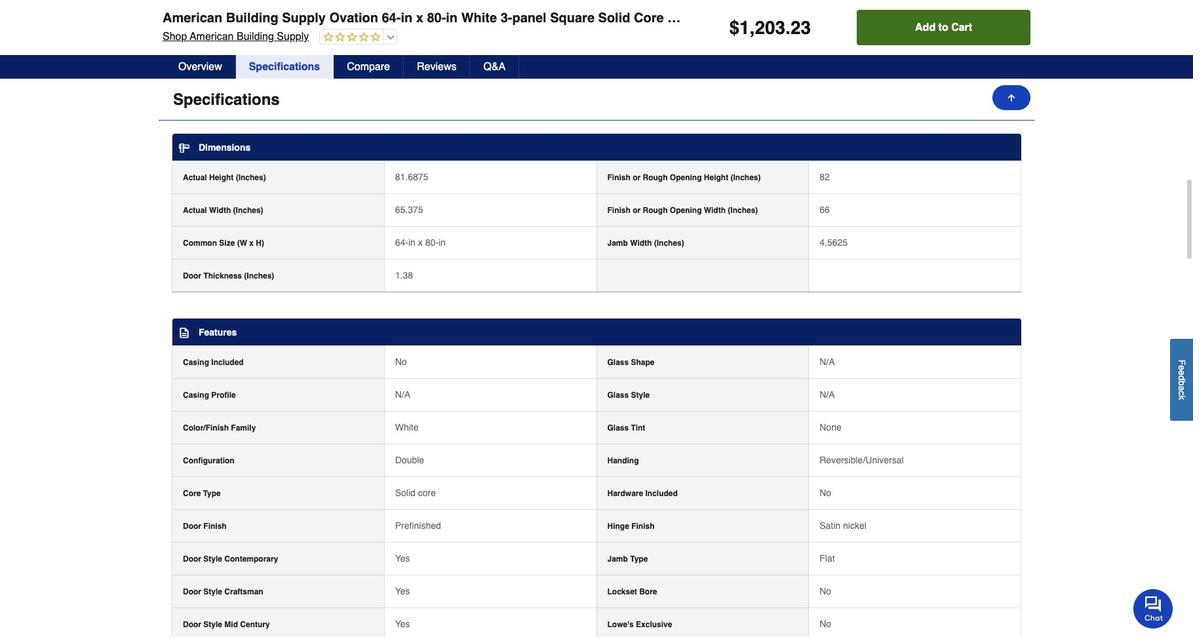 Task type: vqa. For each thing, say whether or not it's contained in the screenshot.
the top Core
yes



Task type: describe. For each thing, give the bounding box(es) containing it.
door for door style mid century
[[183, 620, 201, 630]]

shop american building supply
[[163, 31, 309, 43]]

finish or rough opening width (inches)
[[608, 206, 759, 215]]

0 vertical spatial building
[[226, 10, 279, 26]]

thickness
[[204, 271, 242, 281]]

0 vertical spatial reversible/universal
[[770, 10, 899, 26]]

.
[[786, 17, 791, 38]]

add to cart
[[916, 22, 973, 33]]

0 horizontal spatial prefinished
[[395, 521, 441, 531]]

cart
[[952, 22, 973, 33]]

jamb for yes
[[608, 555, 628, 564]]

true
[[184, 14, 202, 24]]

1 vertical spatial specifications
[[173, 90, 280, 109]]

configuration
[[183, 456, 235, 466]]

overview
[[178, 61, 222, 73]]

features
[[199, 327, 237, 338]]

81.6875
[[395, 172, 429, 182]]

prop 65 warning(s) link
[[245, 42, 352, 56]]

glass style
[[608, 391, 650, 400]]

door right interior
[[1109, 10, 1140, 26]]

b
[[1178, 381, 1188, 386]]

core
[[418, 488, 436, 498]]

yes for door style contemporary
[[395, 554, 410, 564]]

0 vertical spatial double
[[955, 10, 1000, 26]]

opening for 66
[[670, 206, 702, 215]]

warning(s)
[[293, 44, 341, 54]]

actual width (inches)
[[183, 206, 263, 215]]

style for glass style
[[631, 391, 650, 400]]

q&a button
[[471, 55, 520, 79]]

shaker
[[205, 14, 232, 24]]

add to cart button
[[858, 10, 1031, 45]]

rough for 82
[[643, 173, 668, 182]]

hinge finish
[[608, 522, 655, 531]]

door finish
[[183, 522, 227, 531]]

square
[[551, 10, 595, 26]]

actual for 81.6875
[[183, 173, 207, 182]]

contemporary
[[225, 555, 278, 564]]

exclusive
[[636, 620, 673, 630]]

lockset bore
[[608, 588, 658, 597]]

2 horizontal spatial width
[[704, 206, 726, 215]]

64-in x 80-in
[[395, 237, 446, 248]]

chat invite button image
[[1134, 589, 1174, 629]]

$ 1,203 . 23
[[730, 17, 812, 38]]

bore
[[640, 588, 658, 597]]

door style mid century
[[183, 620, 270, 630]]

hardware
[[608, 489, 644, 498]]

size
[[219, 239, 235, 248]]

jamb for 64-in x 80-in
[[608, 239, 628, 248]]

h)
[[256, 239, 264, 248]]

chevron up image
[[1008, 93, 1021, 106]]

width for jamb width (inches)
[[631, 239, 652, 248]]

1 vertical spatial 64-
[[395, 237, 409, 248]]

65.375
[[395, 205, 424, 215]]

door for door finish
[[183, 522, 201, 531]]

door for door style contemporary
[[183, 555, 201, 564]]

reviews button
[[404, 55, 471, 79]]

common
[[183, 239, 217, 248]]

a
[[1178, 386, 1188, 391]]

1 e from the top
[[1178, 366, 1188, 371]]

door style craftsman
[[183, 588, 264, 597]]

ca
[[173, 42, 186, 52]]

0 horizontal spatial double
[[395, 455, 425, 466]]

n/a for no
[[820, 357, 836, 367]]

style for door style contemporary
[[204, 555, 222, 564]]

glass for white
[[608, 424, 629, 433]]

3-
[[501, 10, 513, 26]]

glass for no
[[608, 358, 629, 367]]

rough for 66
[[643, 206, 668, 215]]

color/finish
[[183, 424, 229, 433]]

jamb width (inches)
[[608, 239, 685, 248]]

(inches) for jamb width (inches)
[[655, 239, 685, 248]]

or for 82
[[633, 173, 641, 182]]

$
[[730, 17, 740, 38]]

actual height (inches)
[[183, 173, 266, 182]]

flat for flat panel design popular with craftsman style architecture true shaker style sticking
[[184, 1, 199, 12]]

glass for n/a
[[608, 391, 629, 400]]

design
[[227, 1, 254, 12]]

casing for n/a
[[183, 391, 209, 400]]

residents:
[[188, 42, 231, 52]]

century
[[240, 620, 270, 630]]

prop 65 warning(s)
[[257, 44, 341, 54]]

4.5625
[[820, 237, 848, 248]]

prop
[[257, 44, 278, 54]]

shop
[[163, 31, 187, 43]]

82
[[820, 172, 830, 182]]

1 vertical spatial supply
[[277, 31, 309, 43]]

ca residents:
[[173, 42, 231, 52]]

none
[[820, 422, 842, 433]]

c
[[1178, 391, 1188, 396]]

nickel
[[844, 521, 867, 531]]

reviews
[[417, 61, 457, 73]]

x down 65.375
[[418, 237, 423, 248]]

k
[[1178, 396, 1188, 401]]

type for core type
[[203, 489, 221, 498]]

lowe's
[[608, 620, 634, 630]]

link icon image
[[343, 44, 352, 54]]

satin
[[820, 521, 841, 531]]

no for lockset bore
[[820, 586, 832, 597]]

add
[[916, 22, 936, 33]]

ovation
[[330, 10, 378, 26]]

door for door style craftsman
[[183, 588, 201, 597]]

tint
[[631, 424, 646, 433]]

prehung
[[1003, 10, 1057, 26]]

(inches) for door thickness (inches)
[[244, 271, 274, 281]]

satin nickel
[[820, 521, 867, 531]]



Task type: locate. For each thing, give the bounding box(es) containing it.
1,203
[[740, 17, 786, 38]]

1 vertical spatial opening
[[670, 206, 702, 215]]

specifications button
[[236, 55, 334, 79], [159, 79, 1035, 121]]

65
[[281, 44, 291, 54]]

building up warning icon
[[237, 31, 274, 43]]

x up reviews
[[416, 10, 424, 26]]

1 actual from the top
[[183, 173, 207, 182]]

flat
[[184, 1, 199, 12], [820, 554, 836, 564]]

opening
[[670, 173, 702, 182], [670, 206, 702, 215]]

glass tint
[[608, 424, 646, 433]]

solid
[[599, 10, 631, 26], [395, 488, 416, 498]]

1 casing from the top
[[183, 358, 209, 367]]

no for lowe's exclusive
[[820, 619, 832, 630]]

0 vertical spatial prefinished
[[668, 10, 739, 26]]

0 vertical spatial 64-
[[382, 10, 401, 26]]

width up common size (w x h)
[[209, 206, 231, 215]]

solid left "core" on the bottom left of page
[[395, 488, 416, 498]]

glass left shape
[[608, 358, 629, 367]]

e up d
[[1178, 366, 1188, 371]]

white
[[462, 10, 497, 26], [395, 422, 419, 433]]

jamb
[[608, 239, 628, 248], [608, 555, 628, 564]]

64- right the ovation
[[382, 10, 401, 26]]

0 vertical spatial casing
[[183, 358, 209, 367]]

1 vertical spatial yes
[[395, 586, 410, 597]]

e up b
[[1178, 371, 1188, 376]]

0 horizontal spatial solid
[[395, 488, 416, 498]]

to
[[939, 22, 949, 33]]

actual for 65.375
[[183, 206, 207, 215]]

compare button
[[334, 55, 404, 79]]

0 vertical spatial core
[[634, 10, 664, 26]]

1 vertical spatial building
[[237, 31, 274, 43]]

64-
[[382, 10, 401, 26], [395, 237, 409, 248]]

1 horizontal spatial style
[[351, 1, 370, 12]]

height down dimensions
[[209, 173, 234, 182]]

opening down "finish or rough opening height (inches)"
[[670, 206, 702, 215]]

american up shop
[[163, 10, 222, 26]]

glass up the "glass tint"
[[608, 391, 629, 400]]

2 height from the left
[[704, 173, 729, 182]]

style for door style mid century
[[204, 620, 222, 630]]

door thickness (inches)
[[183, 271, 274, 281]]

2 jamb from the top
[[608, 555, 628, 564]]

0 vertical spatial specifications
[[249, 61, 320, 73]]

1 vertical spatial rough
[[643, 206, 668, 215]]

1 horizontal spatial white
[[462, 10, 497, 26]]

1 glass from the top
[[608, 358, 629, 367]]

craftsman
[[225, 588, 264, 597]]

lowe's exclusive
[[608, 620, 673, 630]]

style for door style craftsman
[[204, 588, 222, 597]]

n/a
[[820, 357, 836, 367], [395, 390, 411, 400], [820, 390, 836, 400]]

2 actual from the top
[[183, 206, 207, 215]]

1 vertical spatial american
[[190, 31, 234, 43]]

color/finish family
[[183, 424, 256, 433]]

2 or from the top
[[633, 206, 641, 215]]

zero stars image
[[320, 31, 381, 44]]

1 horizontal spatial width
[[631, 239, 652, 248]]

0 vertical spatial yes
[[395, 554, 410, 564]]

opening for 82
[[670, 173, 702, 182]]

interior
[[1060, 10, 1105, 26]]

23
[[791, 17, 812, 38]]

type for jamb type
[[631, 555, 648, 564]]

0 vertical spatial white
[[462, 10, 497, 26]]

1 or from the top
[[633, 173, 641, 182]]

1 vertical spatial included
[[646, 489, 678, 498]]

building up shop american building supply at the left top
[[226, 10, 279, 26]]

no
[[395, 357, 407, 367], [820, 488, 832, 498], [820, 586, 832, 597], [820, 619, 832, 630]]

1.38
[[395, 270, 413, 281]]

1 vertical spatial jamb
[[608, 555, 628, 564]]

style down door finish
[[204, 555, 222, 564]]

0 vertical spatial style
[[351, 1, 370, 12]]

2 vertical spatial glass
[[608, 424, 629, 433]]

included right hardware
[[646, 489, 678, 498]]

door down door finish
[[183, 555, 201, 564]]

rough up jamb width (inches)
[[643, 206, 668, 215]]

core type
[[183, 489, 221, 498]]

0 horizontal spatial included
[[211, 358, 244, 367]]

0 vertical spatial type
[[203, 489, 221, 498]]

glass shape
[[608, 358, 655, 367]]

1 vertical spatial or
[[633, 206, 641, 215]]

casing profile
[[183, 391, 236, 400]]

door up "door style mid century"
[[183, 588, 201, 597]]

family
[[231, 424, 256, 433]]

casing included
[[183, 358, 244, 367]]

rough up finish or rough opening width (inches)
[[643, 173, 668, 182]]

specifications
[[249, 61, 320, 73], [173, 90, 280, 109]]

66
[[820, 205, 830, 215]]

no for hardware included
[[820, 488, 832, 498]]

supply
[[282, 10, 326, 26], [277, 31, 309, 43]]

3 yes from the top
[[395, 619, 410, 630]]

0 horizontal spatial width
[[209, 206, 231, 215]]

hinge
[[608, 522, 630, 531]]

double up solid core
[[395, 455, 425, 466]]

1 vertical spatial flat
[[820, 554, 836, 564]]

glass left "tint"
[[608, 424, 629, 433]]

included for casing included
[[211, 358, 244, 367]]

or up jamb width (inches)
[[633, 206, 641, 215]]

yes for door style mid century
[[395, 619, 410, 630]]

door left mid
[[183, 620, 201, 630]]

0 vertical spatial jamb
[[608, 239, 628, 248]]

1 vertical spatial solid
[[395, 488, 416, 498]]

arrow up image
[[1007, 93, 1018, 103]]

(w
[[237, 239, 247, 248]]

door left "thickness"
[[183, 271, 201, 281]]

specifications down overview 'button'
[[173, 90, 280, 109]]

1 vertical spatial glass
[[608, 391, 629, 400]]

0 horizontal spatial core
[[183, 489, 201, 498]]

1 rough from the top
[[643, 173, 668, 182]]

profile
[[211, 391, 236, 400]]

sticking
[[256, 14, 287, 24]]

american building supply ovation 64-in x 80-in white 3-panel square solid core prefinished mdf reversible/universal inswing double prehung interior door
[[163, 10, 1140, 26]]

actual
[[183, 173, 207, 182], [183, 206, 207, 215]]

0 vertical spatial or
[[633, 173, 641, 182]]

f e e d b a c k button
[[1171, 339, 1194, 421]]

0 horizontal spatial style
[[235, 14, 254, 24]]

popular
[[256, 1, 287, 12]]

mid
[[225, 620, 238, 630]]

yes for door style craftsman
[[395, 586, 410, 597]]

2 yes from the top
[[395, 586, 410, 597]]

solid right square on the top left
[[599, 10, 631, 26]]

0 vertical spatial actual
[[183, 173, 207, 182]]

handing
[[608, 456, 639, 466]]

prefinished down solid core
[[395, 521, 441, 531]]

q&a
[[484, 61, 506, 73]]

or for 66
[[633, 206, 641, 215]]

2 rough from the top
[[643, 206, 668, 215]]

dimensions image
[[179, 143, 190, 154]]

height up finish or rough opening width (inches)
[[704, 173, 729, 182]]

2 vertical spatial yes
[[395, 619, 410, 630]]

opening up finish or rough opening width (inches)
[[670, 173, 702, 182]]

1 horizontal spatial included
[[646, 489, 678, 498]]

0 horizontal spatial panel
[[202, 1, 224, 12]]

panel left square on the top left
[[513, 10, 547, 26]]

1 jamb from the top
[[608, 239, 628, 248]]

casing down notes image
[[183, 358, 209, 367]]

0 horizontal spatial height
[[209, 173, 234, 182]]

1 vertical spatial prefinished
[[395, 521, 441, 531]]

american down shaker
[[190, 31, 234, 43]]

f e e d b a c k
[[1178, 360, 1188, 401]]

x left h)
[[250, 239, 254, 248]]

0 vertical spatial american
[[163, 10, 222, 26]]

flat up true
[[184, 1, 199, 12]]

0 horizontal spatial white
[[395, 422, 419, 433]]

2 e from the top
[[1178, 371, 1188, 376]]

hardware included
[[608, 489, 678, 498]]

3 glass from the top
[[608, 424, 629, 433]]

jamb type
[[608, 555, 648, 564]]

flat for flat
[[820, 554, 836, 564]]

style down design
[[235, 14, 254, 24]]

1 yes from the top
[[395, 554, 410, 564]]

panel up shaker
[[202, 1, 224, 12]]

1 opening from the top
[[670, 173, 702, 182]]

door style contemporary
[[183, 555, 278, 564]]

finish or rough opening height (inches)
[[608, 173, 761, 182]]

in
[[401, 10, 413, 26], [446, 10, 458, 26], [409, 237, 416, 248], [439, 237, 446, 248]]

type up lockset bore
[[631, 555, 648, 564]]

1 height from the left
[[209, 173, 234, 182]]

dimensions
[[199, 142, 251, 153]]

1 horizontal spatial solid
[[599, 10, 631, 26]]

or up finish or rough opening width (inches)
[[633, 173, 641, 182]]

1 horizontal spatial type
[[631, 555, 648, 564]]

0 vertical spatial rough
[[643, 173, 668, 182]]

door down core type
[[183, 522, 201, 531]]

(inches) for actual height (inches)
[[236, 173, 266, 182]]

n/a for n/a
[[820, 390, 836, 400]]

style
[[351, 1, 370, 12], [235, 14, 254, 24]]

1 horizontal spatial panel
[[513, 10, 547, 26]]

d
[[1178, 376, 1188, 381]]

1 vertical spatial type
[[631, 555, 648, 564]]

double
[[955, 10, 1000, 26], [395, 455, 425, 466]]

type
[[203, 489, 221, 498], [631, 555, 648, 564]]

2 casing from the top
[[183, 391, 209, 400]]

actual up common
[[183, 206, 207, 215]]

f
[[1178, 360, 1188, 366]]

style right "craftsman"
[[351, 1, 370, 12]]

1 horizontal spatial flat
[[820, 554, 836, 564]]

panel inside flat panel design popular with craftsman style architecture true shaker style sticking
[[202, 1, 224, 12]]

0 vertical spatial flat
[[184, 1, 199, 12]]

common size (w x h)
[[183, 239, 264, 248]]

flat inside flat panel design popular with craftsman style architecture true shaker style sticking
[[184, 1, 199, 12]]

building
[[226, 10, 279, 26], [237, 31, 274, 43]]

style up "tint"
[[631, 391, 650, 400]]

warning image
[[245, 43, 254, 54]]

(inches) for actual width (inches)
[[233, 206, 263, 215]]

style left mid
[[204, 620, 222, 630]]

1 horizontal spatial double
[[955, 10, 1000, 26]]

1 vertical spatial style
[[235, 14, 254, 24]]

casing for no
[[183, 358, 209, 367]]

included for hardware included
[[646, 489, 678, 498]]

reversible/universal
[[770, 10, 899, 26], [820, 455, 904, 466]]

1 vertical spatial 80-
[[426, 237, 439, 248]]

1 horizontal spatial prefinished
[[668, 10, 739, 26]]

craftsman
[[308, 1, 349, 12]]

compare
[[347, 61, 390, 73]]

casing
[[183, 358, 209, 367], [183, 391, 209, 400]]

casing left profile
[[183, 391, 209, 400]]

inswing
[[903, 10, 952, 26]]

0 vertical spatial glass
[[608, 358, 629, 367]]

1 vertical spatial core
[[183, 489, 201, 498]]

1 vertical spatial actual
[[183, 206, 207, 215]]

1 horizontal spatial height
[[704, 173, 729, 182]]

1 vertical spatial casing
[[183, 391, 209, 400]]

1 vertical spatial white
[[395, 422, 419, 433]]

0 vertical spatial included
[[211, 358, 244, 367]]

1 horizontal spatial core
[[634, 10, 664, 26]]

style left craftsman
[[204, 588, 222, 597]]

(inches)
[[236, 173, 266, 182], [731, 173, 761, 182], [233, 206, 263, 215], [728, 206, 759, 215], [655, 239, 685, 248], [244, 271, 274, 281]]

0 horizontal spatial flat
[[184, 1, 199, 12]]

64- up 1.38
[[395, 237, 409, 248]]

style
[[631, 391, 650, 400], [204, 555, 222, 564], [204, 588, 222, 597], [204, 620, 222, 630]]

prefinished left mdf at the right of the page
[[668, 10, 739, 26]]

width down finish or rough opening width (inches)
[[631, 239, 652, 248]]

2 opening from the top
[[670, 206, 702, 215]]

solid core
[[395, 488, 436, 498]]

0 vertical spatial supply
[[282, 10, 326, 26]]

architecture
[[373, 1, 421, 12]]

double right to
[[955, 10, 1000, 26]]

0 horizontal spatial type
[[203, 489, 221, 498]]

x
[[416, 10, 424, 26], [418, 237, 423, 248], [250, 239, 254, 248]]

flat down satin on the bottom right
[[820, 554, 836, 564]]

0 vertical spatial solid
[[599, 10, 631, 26]]

0 vertical spatial opening
[[670, 173, 702, 182]]

specifications down "65"
[[249, 61, 320, 73]]

2 glass from the top
[[608, 391, 629, 400]]

actual down dimensions image
[[183, 173, 207, 182]]

0 vertical spatial 80-
[[427, 10, 446, 26]]

width down "finish or rough opening height (inches)"
[[704, 206, 726, 215]]

notes image
[[179, 328, 190, 339]]

lockset
[[608, 588, 638, 597]]

type down configuration
[[203, 489, 221, 498]]

1 vertical spatial double
[[395, 455, 425, 466]]

door for door thickness (inches)
[[183, 271, 201, 281]]

mdf
[[743, 10, 766, 26]]

1 vertical spatial reversible/universal
[[820, 455, 904, 466]]

width for actual width (inches)
[[209, 206, 231, 215]]

included down features
[[211, 358, 244, 367]]



